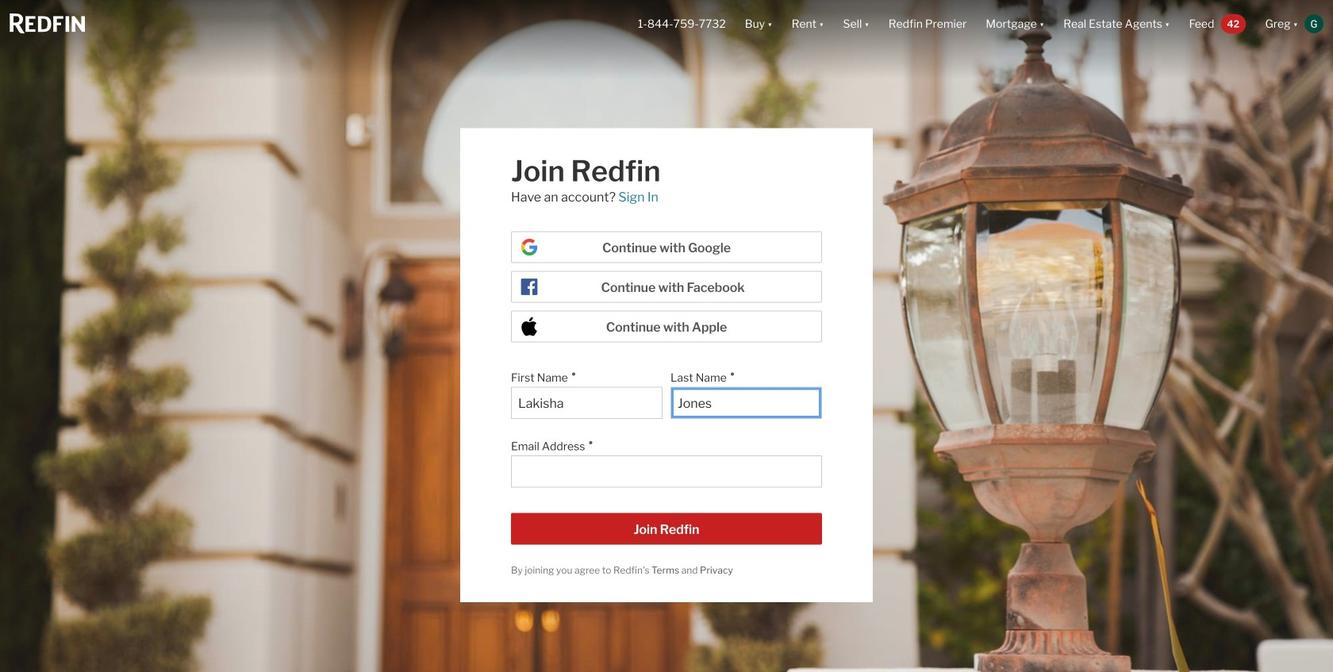 Task type: describe. For each thing, give the bounding box(es) containing it.
first name. required field. element
[[511, 363, 655, 387]]

last name. required field. element
[[671, 363, 814, 387]]

email address. required field. element
[[511, 432, 814, 456]]



Task type: locate. For each thing, give the bounding box(es) containing it.
First Name text field
[[518, 396, 656, 411]]

user photo image
[[1305, 14, 1324, 33]]

Last Name text field
[[678, 396, 815, 411]]



Task type: vqa. For each thing, say whether or not it's contained in the screenshot.
Last Name 'text box'
yes



